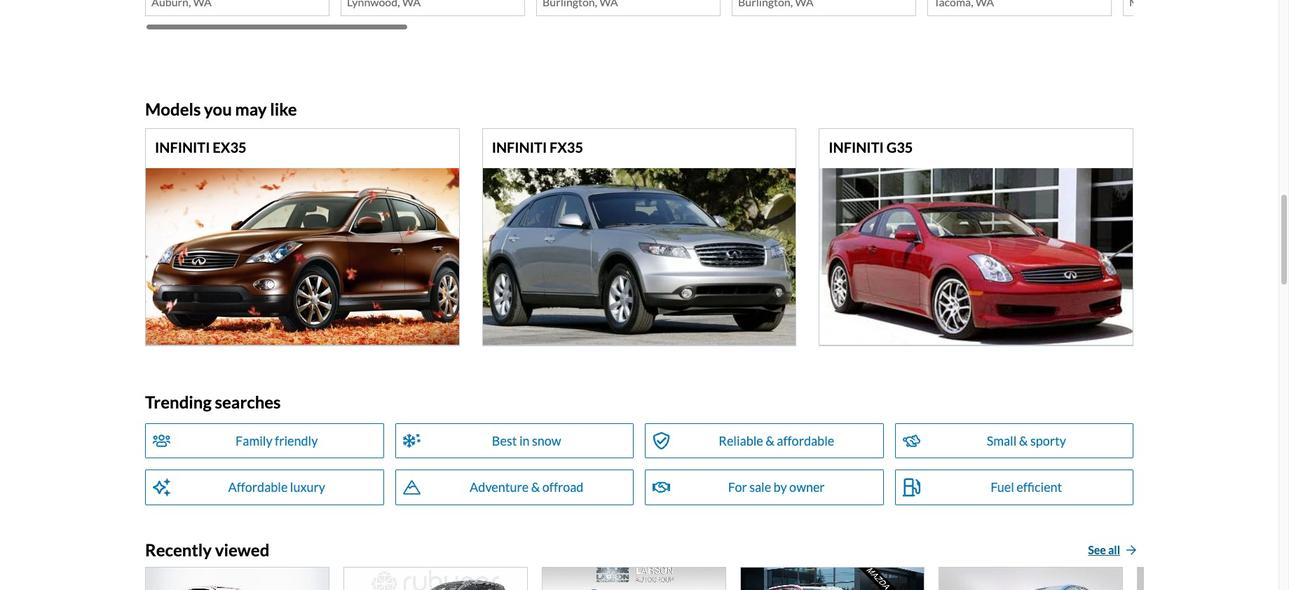 Task type: vqa. For each thing, say whether or not it's contained in the screenshot.
INFINITI G35 link
yes



Task type: locate. For each thing, give the bounding box(es) containing it.
1 horizontal spatial infiniti
[[492, 139, 547, 156]]

& for sporty
[[1020, 434, 1029, 449]]

3 infiniti from the left
[[829, 139, 884, 156]]

see all
[[1089, 544, 1121, 557]]

trending
[[145, 392, 212, 412]]

affordable luxury link
[[145, 470, 384, 505]]

sporty
[[1031, 434, 1067, 449]]

offroad
[[543, 480, 584, 496]]

&
[[766, 434, 775, 449], [1020, 434, 1029, 449], [531, 480, 540, 496]]

ex35
[[213, 139, 247, 156]]

adventure & offroad
[[470, 480, 584, 496]]

2 horizontal spatial infiniti
[[829, 139, 884, 156]]

reliable & affordable link
[[645, 424, 884, 459]]

infiniti g35 image
[[820, 169, 1133, 345]]

2024 mazda cx-90 phev premium plus awd image
[[741, 568, 924, 591]]

infiniti left fx35
[[492, 139, 547, 156]]

0 horizontal spatial &
[[531, 480, 540, 496]]

reliable & affordable
[[719, 434, 835, 449]]

family friendly image
[[153, 432, 170, 451]]

small & sporty link
[[895, 424, 1134, 459]]

family friendly link
[[145, 424, 384, 459]]

by
[[774, 480, 787, 496]]

adventure & offroad link
[[395, 470, 634, 505]]

infiniti for infiniti g35
[[829, 139, 884, 156]]

affordable
[[228, 480, 288, 496]]

see
[[1089, 544, 1107, 557]]

family friendly
[[236, 434, 318, 449]]

2 infiniti from the left
[[492, 139, 547, 156]]

infiniti down models
[[155, 139, 210, 156]]

1 infiniti from the left
[[155, 139, 210, 156]]

snow
[[532, 434, 562, 449]]

fuel efficient link
[[895, 470, 1134, 505]]

fx35
[[550, 139, 584, 156]]

best in snow image
[[403, 432, 420, 451]]

reliable & affordable image
[[653, 432, 671, 451]]

may
[[235, 99, 267, 119]]

infiniti ex35 link
[[155, 139, 247, 156]]

infiniti left g35
[[829, 139, 884, 156]]

for
[[729, 480, 747, 496]]

infiniti fx35 link
[[492, 139, 584, 156]]

infiniti g35
[[829, 139, 913, 156]]

efficient
[[1017, 480, 1063, 496]]

models you may like
[[145, 99, 297, 119]]

fuel efficient image
[[903, 478, 921, 498]]

2022 honda odyssey touring fwd image
[[1138, 568, 1290, 591]]

g35
[[887, 139, 913, 156]]

2022 infiniti qx60 luxe awd image
[[344, 568, 527, 591]]

infiniti fx35
[[492, 139, 584, 156]]

2 horizontal spatial &
[[1020, 434, 1029, 449]]

recently viewed
[[145, 540, 270, 560]]

for sale by owner link
[[645, 470, 884, 505]]

best
[[492, 434, 517, 449]]

small & sporty
[[987, 434, 1067, 449]]

infiniti
[[155, 139, 210, 156], [492, 139, 547, 156], [829, 139, 884, 156]]

1 horizontal spatial &
[[766, 434, 775, 449]]

infiniti fx35 image
[[483, 169, 796, 345]]

best in snow link
[[395, 424, 634, 459]]

friendly
[[275, 434, 318, 449]]

& right small
[[1020, 434, 1029, 449]]

searches
[[215, 392, 281, 412]]

see all link
[[1089, 541, 1138, 561]]

infiniti for infiniti fx35
[[492, 139, 547, 156]]

affordable
[[777, 434, 835, 449]]

0 horizontal spatial infiniti
[[155, 139, 210, 156]]

& inside "link"
[[766, 434, 775, 449]]

fuel efficient
[[991, 480, 1063, 496]]

& left offroad
[[531, 480, 540, 496]]

& right "reliable" at the bottom right of the page
[[766, 434, 775, 449]]

infiniti ex35 image
[[146, 169, 459, 345]]

recently
[[145, 540, 212, 560]]



Task type: describe. For each thing, give the bounding box(es) containing it.
sale
[[750, 480, 772, 496]]

infiniti for infiniti ex35
[[155, 139, 210, 156]]

luxury
[[290, 480, 325, 496]]

models
[[145, 99, 201, 119]]

affordable luxury
[[228, 480, 325, 496]]

viewed
[[215, 540, 270, 560]]

you
[[204, 99, 232, 119]]

fuel
[[991, 480, 1015, 496]]

for sale by owner image
[[653, 478, 671, 498]]

adventure
[[470, 480, 529, 496]]

infiniti g35 link
[[829, 139, 913, 156]]

like
[[270, 99, 297, 119]]

& for offroad
[[531, 480, 540, 496]]

2023 acura mdx sh-awd with a-spec package image
[[146, 568, 329, 591]]

infiniti ex35
[[155, 139, 247, 156]]

adventure & offroad image
[[403, 478, 420, 498]]

affordable luxury image
[[153, 478, 170, 498]]

2018 infiniti qx80 4wd image
[[543, 568, 726, 591]]

trending searches
[[145, 392, 281, 412]]

all
[[1109, 544, 1121, 557]]

reliable
[[719, 434, 764, 449]]

small
[[987, 434, 1017, 449]]

for sale by owner
[[729, 480, 825, 496]]

& for affordable
[[766, 434, 775, 449]]

in
[[520, 434, 530, 449]]

2020 subaru impreza 2.0i sport sedan awd image
[[940, 568, 1123, 591]]

owner
[[790, 480, 825, 496]]

family
[[236, 434, 273, 449]]

best in snow
[[492, 434, 562, 449]]

small & sporty image
[[903, 432, 921, 451]]



